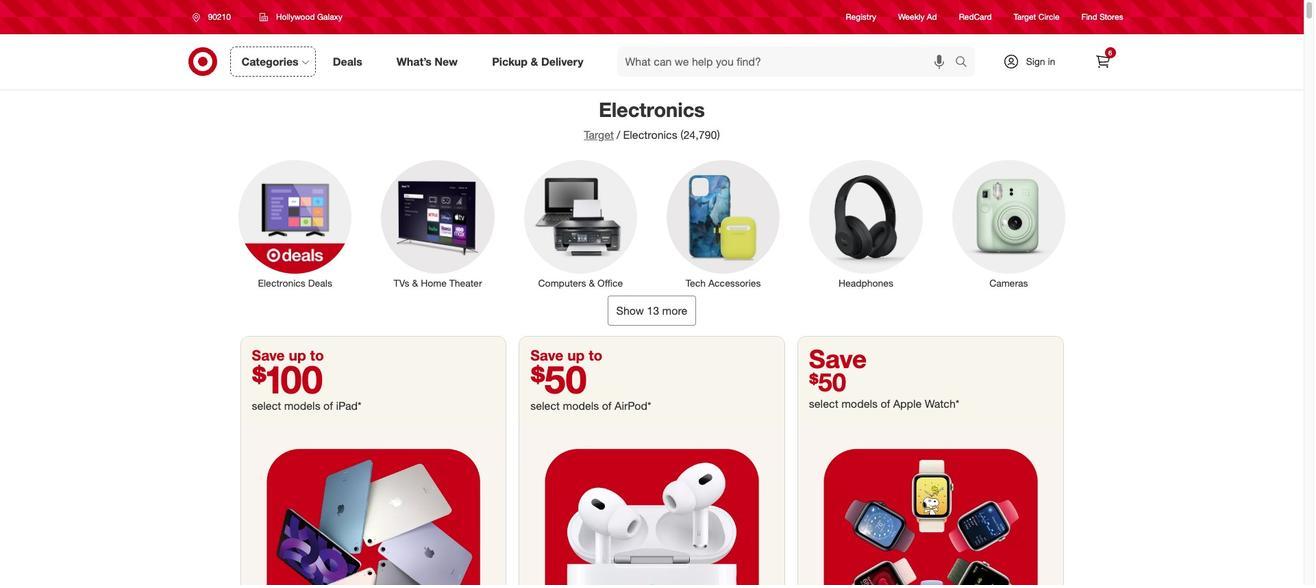 Task type: vqa. For each thing, say whether or not it's contained in the screenshot.
Office
yes



Task type: locate. For each thing, give the bounding box(es) containing it.
up for $100
[[289, 346, 306, 364]]

show 13 more button
[[608, 296, 697, 326]]

save up select models of airpod*
[[531, 346, 564, 364]]

2 to from the left
[[589, 346, 603, 364]]

show
[[617, 304, 644, 318]]

13
[[647, 304, 659, 318]]

models left apple
[[842, 397, 878, 411]]

0 vertical spatial target
[[1014, 12, 1036, 22]]

0 horizontal spatial deals
[[308, 277, 332, 289]]

0 horizontal spatial to
[[310, 346, 324, 364]]

save
[[809, 344, 867, 375], [252, 346, 285, 364], [531, 346, 564, 364]]

& inside 'link'
[[589, 277, 595, 289]]

find
[[1082, 12, 1098, 22]]

computers & office
[[538, 277, 623, 289]]

deals inside deals link
[[333, 55, 362, 68]]

& left office
[[589, 277, 595, 289]]

& right pickup
[[531, 55, 538, 68]]

target link
[[584, 128, 614, 142]]

1 up from the left
[[289, 346, 306, 364]]

deals
[[333, 55, 362, 68], [308, 277, 332, 289]]

up up select models of airpod*
[[568, 346, 585, 364]]

save up to for $100
[[252, 346, 324, 364]]

office
[[598, 277, 623, 289]]

what's new
[[397, 55, 458, 68]]

save up to
[[252, 346, 324, 364], [531, 346, 603, 364]]

save up to for $50
[[531, 346, 603, 364]]

models left the airpod*
[[563, 399, 599, 413]]

1 horizontal spatial of
[[602, 399, 612, 413]]

2 up from the left
[[568, 346, 585, 364]]

sign
[[1026, 56, 1046, 67]]

home
[[421, 277, 447, 289]]

of for apple
[[881, 397, 890, 411]]

up up select models of ipad*
[[289, 346, 306, 364]]

6
[[1109, 49, 1112, 57]]

to
[[310, 346, 324, 364], [589, 346, 603, 364]]

1 to from the left
[[310, 346, 324, 364]]

1 horizontal spatial &
[[531, 55, 538, 68]]

pickup & delivery
[[492, 55, 584, 68]]

models for airpod*
[[563, 399, 599, 413]]

target left 'circle'
[[1014, 12, 1036, 22]]

headphones link
[[800, 158, 932, 290]]

of for ipad*
[[324, 399, 333, 413]]

0 vertical spatial electronics
[[599, 97, 705, 122]]

0 horizontal spatial up
[[289, 346, 306, 364]]

1 vertical spatial deals
[[308, 277, 332, 289]]

0 horizontal spatial &
[[412, 277, 418, 289]]

select models of airpod*
[[531, 399, 652, 413]]

1 horizontal spatial to
[[589, 346, 603, 364]]

tech accessories link
[[658, 158, 789, 290]]

of
[[881, 397, 890, 411], [324, 399, 333, 413], [602, 399, 612, 413]]

categories link
[[230, 47, 316, 77]]

select models of apple watch*
[[809, 397, 960, 411]]

0 horizontal spatial select
[[252, 399, 281, 413]]

1 horizontal spatial deals
[[333, 55, 362, 68]]

sign in link
[[991, 47, 1077, 77]]

1 horizontal spatial models
[[563, 399, 599, 413]]

2 save up to from the left
[[531, 346, 603, 364]]

circle
[[1039, 12, 1060, 22]]

$50
[[531, 356, 587, 403], [809, 367, 846, 398]]

select for select models of airpod*
[[531, 399, 560, 413]]

to up select models of airpod*
[[589, 346, 603, 364]]

1 vertical spatial target
[[584, 128, 614, 142]]

1 horizontal spatial save
[[531, 346, 564, 364]]

0 horizontal spatial $50
[[531, 356, 587, 403]]

of left apple
[[881, 397, 890, 411]]

weekly
[[898, 12, 925, 22]]

apple
[[893, 397, 922, 411]]

up
[[289, 346, 306, 364], [568, 346, 585, 364]]

1 horizontal spatial up
[[568, 346, 585, 364]]

2 horizontal spatial of
[[881, 397, 890, 411]]

2 vertical spatial electronics
[[258, 277, 306, 289]]

electronics deals
[[258, 277, 332, 289]]

1 save up to from the left
[[252, 346, 324, 364]]

tech
[[686, 277, 706, 289]]

0 horizontal spatial save up to
[[252, 346, 324, 364]]

to for $100
[[310, 346, 324, 364]]

select
[[809, 397, 839, 411], [252, 399, 281, 413], [531, 399, 560, 413]]

save up select models of apple watch*
[[809, 344, 867, 375]]

0 horizontal spatial of
[[324, 399, 333, 413]]

of left ipad*
[[324, 399, 333, 413]]

0 horizontal spatial target
[[584, 128, 614, 142]]

electronics
[[599, 97, 705, 122], [623, 128, 678, 142], [258, 277, 306, 289]]

target left /
[[584, 128, 614, 142]]

0 horizontal spatial models
[[284, 399, 320, 413]]

tvs
[[394, 277, 410, 289]]

0 horizontal spatial save
[[252, 346, 285, 364]]

save up select models of ipad*
[[252, 346, 285, 364]]

tvs & home theater
[[394, 277, 482, 289]]

2 horizontal spatial &
[[589, 277, 595, 289]]

watch*
[[925, 397, 960, 411]]

$100
[[252, 356, 323, 403]]

0 vertical spatial deals
[[333, 55, 362, 68]]

&
[[531, 55, 538, 68], [412, 277, 418, 289], [589, 277, 595, 289]]

save up to up select models of ipad*
[[252, 346, 324, 364]]

hollywood
[[276, 12, 315, 22]]

2 horizontal spatial save
[[809, 344, 867, 375]]

1 horizontal spatial save up to
[[531, 346, 603, 364]]

1 vertical spatial electronics
[[623, 128, 678, 142]]

target inside electronics target / electronics (24,790)
[[584, 128, 614, 142]]

1 horizontal spatial $50
[[809, 367, 846, 398]]

of left the airpod*
[[602, 399, 612, 413]]

what's
[[397, 55, 432, 68]]

to up select models of ipad*
[[310, 346, 324, 364]]

What can we help you find? suggestions appear below search field
[[617, 47, 958, 77]]

stores
[[1100, 12, 1124, 22]]

& right tvs
[[412, 277, 418, 289]]

2 horizontal spatial select
[[809, 397, 839, 411]]

redcard link
[[959, 11, 992, 23]]

1 horizontal spatial select
[[531, 399, 560, 413]]

models left ipad*
[[284, 399, 320, 413]]

find stores
[[1082, 12, 1124, 22]]

models
[[842, 397, 878, 411], [284, 399, 320, 413], [563, 399, 599, 413]]

registry link
[[846, 11, 877, 23]]

redcard
[[959, 12, 992, 22]]

2 horizontal spatial models
[[842, 397, 878, 411]]

save up to up select models of airpod*
[[531, 346, 603, 364]]

target
[[1014, 12, 1036, 22], [584, 128, 614, 142]]



Task type: describe. For each thing, give the bounding box(es) containing it.
target circle link
[[1014, 11, 1060, 23]]

cameras link
[[943, 158, 1075, 290]]

& for delivery
[[531, 55, 538, 68]]

models for apple
[[842, 397, 878, 411]]

1 horizontal spatial target
[[1014, 12, 1036, 22]]

tvs & home theater link
[[372, 158, 504, 290]]

more
[[662, 304, 688, 318]]

hollywood galaxy button
[[251, 5, 351, 29]]

pickup
[[492, 55, 528, 68]]

theater
[[449, 277, 482, 289]]

delivery
[[541, 55, 584, 68]]

90210 button
[[183, 5, 245, 29]]

new
[[435, 55, 458, 68]]

headphones
[[839, 277, 894, 289]]

/
[[617, 128, 620, 142]]

sign in
[[1026, 56, 1056, 67]]

ipad*
[[336, 399, 362, 413]]

up for $50
[[568, 346, 585, 364]]

deals link
[[321, 47, 380, 77]]

electronics deals link
[[229, 158, 361, 290]]

accessories
[[709, 277, 761, 289]]

registry
[[846, 12, 877, 22]]

save for $100
[[252, 346, 285, 364]]

$50 for save up to
[[531, 356, 587, 403]]

what's new link
[[385, 47, 475, 77]]

find stores link
[[1082, 11, 1124, 23]]

computers
[[538, 277, 586, 289]]

show 13 more
[[617, 304, 688, 318]]

search button
[[949, 47, 982, 79]]

& for office
[[589, 277, 595, 289]]

save for $50
[[531, 346, 564, 364]]

electronics target / electronics (24,790)
[[584, 97, 720, 142]]

of for airpod*
[[602, 399, 612, 413]]

electronics for electronics target / electronics (24,790)
[[599, 97, 705, 122]]

in
[[1048, 56, 1056, 67]]

deals inside electronics deals link
[[308, 277, 332, 289]]

& for home
[[412, 277, 418, 289]]

(24,790)
[[681, 128, 720, 142]]

search
[[949, 56, 982, 70]]

weekly ad
[[898, 12, 937, 22]]

categories
[[242, 55, 299, 68]]

select for select models of ipad*
[[252, 399, 281, 413]]

6 link
[[1088, 47, 1118, 77]]

tech accessories
[[686, 277, 761, 289]]

hollywood galaxy
[[276, 12, 343, 22]]

models for ipad*
[[284, 399, 320, 413]]

airpod*
[[615, 399, 652, 413]]

select for select models of apple watch*
[[809, 397, 839, 411]]

target circle
[[1014, 12, 1060, 22]]

90210
[[208, 12, 231, 22]]

computers & office link
[[515, 158, 647, 290]]

to for $50
[[589, 346, 603, 364]]

galaxy
[[317, 12, 343, 22]]

pickup & delivery link
[[481, 47, 601, 77]]

cameras
[[990, 277, 1028, 289]]

electronics for electronics deals
[[258, 277, 306, 289]]

select models of ipad*
[[252, 399, 362, 413]]

ad
[[927, 12, 937, 22]]

$50 for save
[[809, 367, 846, 398]]

weekly ad link
[[898, 11, 937, 23]]



